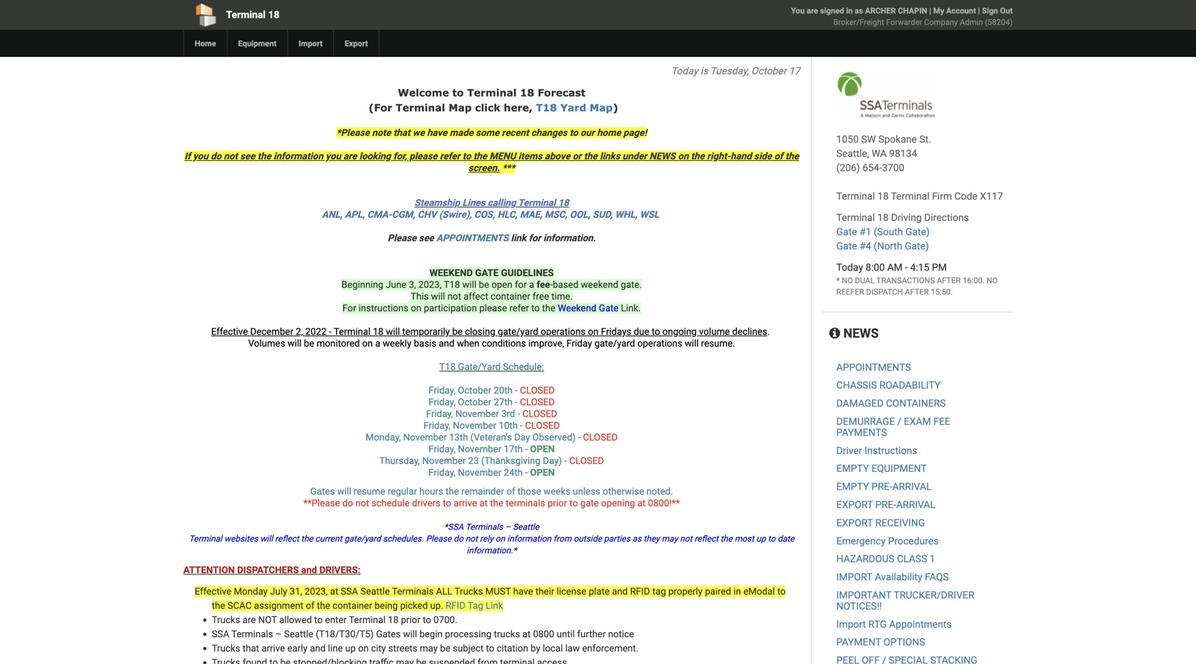 Task type: describe. For each thing, give the bounding box(es) containing it.
as inside *ssa terminals – seattle terminal websites will reflect the current gate/yard schedules. please do not rely on information from outside parties as they may not reflect the most up to date information.*
[[633, 534, 642, 544]]

signed
[[820, 6, 845, 15]]

- down day
[[525, 444, 528, 455]]

1 map from the left
[[449, 102, 472, 114]]

chv
[[418, 209, 437, 220]]

empty equipment link
[[837, 463, 927, 475]]

code
[[955, 191, 978, 202]]

basis
[[414, 338, 437, 349]]

1 vertical spatial do
[[343, 498, 353, 509]]

early
[[287, 643, 308, 655]]

(t18/t30/t5)
[[316, 629, 374, 640]]

today for today is tuesday, october 17
[[671, 65, 698, 77]]

prior inside the trucks are not allowed to enter terminal 18 prior to 0700. ssa terminals – seattle (t18/t30/t5) gates will begin processing trucks at 0800 until further notice trucks that arrive early and line up on city streets may be subject to citation by local law enforcement.
[[401, 615, 421, 626]]

steamship lines calling terminal 18 anl, apl, cma-cgm, chv (swire), cos, hlc, mae, msc, ool, sud, whl, wsl
[[322, 197, 659, 220]]

attention dispatchers and drivers:
[[183, 565, 361, 576]]

- right 3rd
[[518, 408, 520, 420]]

container inside weekend gate guidelines beginning june 3, 2023, t18 will be open for a fee -based weekend gate. this will not affect container free time.
[[491, 291, 531, 302]]

whl,
[[615, 209, 638, 220]]

license
[[557, 586, 587, 598]]

properly
[[669, 586, 703, 598]]

terminal 18 image
[[837, 71, 936, 118]]

0 vertical spatial gates
[[310, 486, 335, 498]]

to inside *ssa terminals – seattle terminal websites will reflect the current gate/yard schedules. please do not rely on information from outside parties as they may not reflect the most up to date information.*
[[768, 534, 776, 544]]

home
[[597, 127, 621, 139]]

see inside if you do not see the information you are looking for, please refer to the menu items above or the links under news on the right-hand side of the screen.
[[240, 151, 255, 162]]

will up participation
[[431, 291, 445, 302]]

drivers
[[412, 498, 441, 509]]

(for terminal map click here, t18 yard map )
[[369, 102, 618, 114]]

november down 13th
[[422, 456, 466, 467]]

- right '24th'
[[525, 467, 528, 479]]

***
[[500, 162, 515, 174]]

trucker/driver
[[894, 590, 975, 602]]

terminals inside the trucks are not allowed to enter terminal 18 prior to 0700. ssa terminals – seattle (t18/t30/t5) gates will begin processing trucks at 0800 until further notice trucks that arrive early and line up on city streets may be subject to citation by local law enforcement.
[[232, 629, 273, 640]]

will up the weekly
[[386, 326, 400, 338]]

18 inside terminal 18 driving directions gate #1 (south gate) gate #4 (north gate)
[[878, 212, 889, 224]]

rfid tag link link
[[446, 600, 503, 612]]

be inside weekend gate guidelines beginning june 3, 2023, t18 will be open for a fee -based weekend gate. this will not affect container free time.
[[479, 279, 489, 291]]

2 you from the left
[[326, 151, 341, 162]]

looking
[[359, 151, 391, 162]]

calling
[[488, 197, 516, 209]]

wsl
[[640, 209, 659, 220]]

important
[[837, 590, 892, 602]]

terminal down welcome
[[396, 102, 445, 114]]

- right '27th'
[[515, 397, 518, 408]]

november up '23' at left bottom
[[458, 444, 502, 455]]

0 horizontal spatial appointments link
[[437, 233, 509, 244]]

2 vertical spatial october
[[458, 397, 492, 408]]

1 vertical spatial appointments link
[[837, 362, 911, 373]]

1 vertical spatial see
[[419, 233, 434, 244]]

welcome
[[398, 87, 449, 99]]

2 empty from the top
[[837, 481, 869, 493]]

seattle inside *ssa terminals – seattle terminal websites will reflect the current gate/yard schedules. please do not rely on information from outside parties as they may not reflect the most up to date information.*
[[513, 522, 539, 532]]

to left enter
[[314, 615, 323, 626]]

affect
[[464, 291, 489, 302]]

2 map from the left
[[590, 102, 613, 114]]

plate
[[589, 586, 610, 598]]

(north
[[874, 240, 903, 252]]

payment
[[837, 637, 882, 649]]

be up when
[[452, 326, 463, 338]]

to inside effective december 2, 2022 - terminal 18 will temporarily be closing gate/yard operations on fridays due to ongoing volume declines . volumes will be monitored on a weekly basis and when conditions improve, friday gate/yard operations will resume.
[[652, 326, 660, 338]]

- inside effective december 2, 2022 - terminal 18 will temporarily be closing gate/yard operations on fridays due to ongoing volume declines . volumes will be monitored on a weekly basis and when conditions improve, friday gate/yard operations will resume.
[[329, 326, 332, 338]]

terminal inside *ssa terminals – seattle terminal websites will reflect the current gate/yard schedules. please do not rely on information from outside parties as they may not reflect the most up to date information.*
[[189, 534, 222, 544]]

1 vertical spatial please
[[480, 303, 507, 314]]

above
[[545, 151, 570, 162]]

18 inside steamship lines calling terminal 18 anl, apl, cma-cgm, chv (swire), cos, hlc, mae, msc, ool, sud, whl, wsl
[[558, 197, 569, 209]]

to right welcome
[[453, 87, 464, 99]]

of inside "effective monday july 31, 2023, at ssa seattle terminals all trucks must have their license plate and rfid tag properly paired in emodal to the scac assignment of the container being picked up."
[[306, 600, 315, 612]]

at down "remainder"
[[480, 498, 488, 509]]

sign out link
[[983, 6, 1013, 15]]

**please do not schedule drivers to arrive at the terminals prior to gate opening at 0800!**
[[304, 498, 680, 509]]

0 vertical spatial prior
[[548, 498, 567, 509]]

you are signed in as archer chapin | my account | sign out broker/freight forwarder company admin (58204)
[[791, 6, 1013, 27]]

1 reflect from the left
[[275, 534, 299, 544]]

terminal down the (206)
[[837, 191, 875, 202]]

#4
[[860, 240, 872, 252]]

have inside "effective monday july 31, 2023, at ssa seattle terminals all trucks must have their license plate and rfid tag properly paired in emodal to the scac assignment of the container being picked up."
[[513, 586, 533, 598]]

gate #1 (south gate) link
[[837, 226, 930, 238]]

dispatch
[[867, 287, 903, 297]]

- inside weekend gate guidelines beginning june 3, 2023, t18 will be open for a fee -based weekend gate. this will not affect container free time.
[[550, 279, 553, 291]]

spokane
[[879, 134, 917, 145]]

anl,
[[322, 209, 343, 220]]

0 vertical spatial arrival
[[893, 481, 932, 493]]

you
[[791, 6, 805, 15]]

instructions
[[359, 303, 409, 314]]

1 vertical spatial refer
[[510, 303, 529, 314]]

transactions
[[877, 276, 935, 285]]

0 vertical spatial for
[[529, 233, 541, 244]]

18 up here,
[[520, 87, 535, 99]]

0 vertical spatial gate
[[837, 226, 858, 238]]

demurrage / exam fee payments link
[[837, 416, 951, 439]]

may inside *ssa terminals – seattle terminal websites will reflect the current gate/yard schedules. please do not rely on information from outside parties as they may not reflect the most up to date information.*
[[662, 534, 678, 544]]

instructions
[[865, 445, 918, 457]]

1 vertical spatial arrival
[[897, 499, 936, 511]]

trucks are not allowed to enter terminal 18 prior to 0700. ssa terminals – seattle (t18/t30/t5) gates will begin processing trucks at 0800 until further notice trucks that arrive early and line up on city streets may be subject to citation by local law enforcement.
[[212, 615, 639, 655]]

to inside if you do not see the information you are looking for, please refer to the menu items above or the links under news on the right-hand side of the screen.
[[463, 151, 471, 162]]

1050
[[837, 134, 859, 145]]

(veteran's
[[471, 432, 512, 443]]

lines
[[462, 197, 485, 209]]

import rtg appointments link
[[837, 619, 952, 631]]

- right 20th
[[515, 385, 518, 396]]

terminal up equipment link in the left top of the page
[[226, 9, 266, 21]]

1 export from the top
[[837, 499, 873, 511]]

a inside weekend gate guidelines beginning june 3, 2023, t18 will be open for a fee -based weekend gate. this will not affect container free time.
[[529, 279, 535, 291]]

will left the resume
[[337, 486, 351, 498]]

seattle inside the trucks are not allowed to enter terminal 18 prior to 0700. ssa terminals – seattle (t18/t30/t5) gates will begin processing trucks at 0800 until further notice trucks that arrive early and line up on city streets may be subject to citation by local law enforcement.
[[284, 629, 314, 640]]

(thanksgiving
[[481, 456, 541, 467]]

information inside if you do not see the information you are looking for, please refer to the menu items above or the links under news on the right-hand side of the screen.
[[274, 151, 323, 162]]

line
[[328, 643, 343, 655]]

terminal up (for terminal map click here, t18 yard map )
[[467, 87, 517, 99]]

schedules.
[[383, 534, 424, 544]]

not down the resume
[[356, 498, 369, 509]]

links
[[600, 151, 620, 162]]

date
[[778, 534, 795, 544]]

sud,
[[593, 209, 613, 220]]

1 you from the left
[[193, 151, 208, 162]]

at down otherwise
[[638, 498, 646, 509]]

free
[[533, 291, 549, 302]]

effective monday july 31, 2023, at ssa seattle terminals all trucks must have their license plate and rfid tag properly paired in emodal to the scac assignment of the container being picked up.
[[195, 586, 786, 612]]

0 vertical spatial october
[[752, 65, 787, 77]]

export receiving link
[[837, 517, 925, 529]]

do inside *ssa terminals – seattle terminal websites will reflect the current gate/yard schedules. please do not rely on information from outside parties as they may not reflect the most up to date information.*
[[454, 534, 464, 544]]

1 vertical spatial of
[[507, 486, 515, 498]]

picked
[[400, 600, 428, 612]]

notice
[[608, 629, 634, 640]]

- right day)
[[565, 456, 567, 467]]

firm
[[932, 191, 952, 202]]

18 inside effective december 2, 2022 - terminal 18 will temporarily be closing gate/yard operations on fridays due to ongoing volume declines . volumes will be monitored on a weekly basis and when conditions improve, friday gate/yard operations will resume.
[[373, 326, 384, 338]]

gates will resume regular hours the remainder of those weeks unless otherwise noted.
[[310, 486, 673, 498]]

to down hours
[[443, 498, 451, 509]]

at inside the trucks are not allowed to enter terminal 18 prior to 0700. ssa terminals – seattle (t18/t30/t5) gates will begin processing trucks at 0800 until further notice trucks that arrive early and line up on city streets may be subject to citation by local law enforcement.
[[523, 629, 531, 640]]

cma-
[[367, 209, 392, 220]]

terminal up driving
[[891, 191, 930, 202]]

are for to
[[243, 615, 256, 626]]

rely
[[480, 534, 494, 544]]

2 vertical spatial t18
[[440, 361, 456, 373]]

information inside *ssa terminals – seattle terminal websites will reflect the current gate/yard schedules. please do not rely on information from outside parties as they may not reflect the most up to date information.*
[[507, 534, 552, 544]]

trucks inside "effective monday july 31, 2023, at ssa seattle terminals all trucks must have their license plate and rfid tag properly paired in emodal to the scac assignment of the container being picked up."
[[455, 586, 483, 598]]

schedule
[[372, 498, 410, 509]]

effective for effective monday july 31, 2023, at ssa seattle terminals all trucks must have their license plate and rfid tag properly paired in emodal to the scac assignment of the container being picked up.
[[195, 586, 232, 598]]

1 horizontal spatial operations
[[638, 338, 683, 349]]

please see appointments link for information.
[[388, 233, 596, 244]]

mae,
[[520, 209, 543, 220]]

1 vertical spatial gate
[[837, 240, 858, 252]]

0 vertical spatial pre-
[[872, 481, 893, 493]]

please inside *ssa terminals – seattle terminal websites will reflect the current gate/yard schedules. please do not rely on information from outside parties as they may not reflect the most up to date information.*
[[426, 534, 452, 544]]

effective for effective december 2, 2022 - terminal 18 will temporarily be closing gate/yard operations on fridays due to ongoing volume declines . volumes will be monitored on a weekly basis and when conditions improve, friday gate/yard operations will resume.
[[211, 326, 248, 338]]

steamship
[[415, 197, 460, 209]]

will down the ongoing
[[685, 338, 699, 349]]

volume
[[699, 326, 730, 338]]

driver
[[837, 445, 863, 457]]

monitored
[[317, 338, 360, 349]]

18 up 'equipment'
[[268, 9, 280, 21]]

on inside the trucks are not allowed to enter terminal 18 prior to 0700. ssa terminals – seattle (t18/t30/t5) gates will begin processing trucks at 0800 until further notice trucks that arrive early and line up on city streets may be subject to citation by local law enforcement.
[[358, 643, 369, 655]]

for,
[[393, 151, 407, 162]]

1 horizontal spatial gate/yard
[[498, 326, 539, 338]]

by
[[531, 643, 541, 655]]

to left our
[[570, 127, 578, 139]]

98134
[[890, 148, 918, 160]]

sign
[[983, 6, 999, 15]]

gate
[[475, 267, 499, 279]]

0 horizontal spatial operations
[[541, 326, 586, 338]]

will inside the trucks are not allowed to enter terminal 18 prior to 0700. ssa terminals – seattle (t18/t30/t5) gates will begin processing trucks at 0800 until further notice trucks that arrive early and line up on city streets may be subject to citation by local law enforcement.
[[403, 629, 417, 640]]

1 vertical spatial after
[[905, 287, 929, 297]]

1 | from the left
[[930, 6, 932, 15]]

1 vertical spatial october
[[458, 385, 492, 396]]

in inside you are signed in as archer chapin | my account | sign out broker/freight forwarder company admin (58204)
[[847, 6, 853, 15]]

appointments inside appointments chassis roadability damaged containers demurrage / exam fee payments driver instructions empty equipment empty pre-arrival export pre-arrival export receiving emergency procedures hazardous class 1 import availability faqs important trucker/driver notices!! import rtg appointments payment options
[[837, 362, 911, 373]]

under
[[623, 151, 647, 162]]

guidelines
[[501, 267, 554, 279]]

2022
[[305, 326, 327, 338]]

0 vertical spatial import
[[299, 39, 323, 48]]

- right observed)
[[578, 432, 581, 443]]

do inside if you do not see the information you are looking for, please refer to the menu items above or the links under news on the right-hand side of the screen.
[[211, 151, 221, 162]]

18 inside the trucks are not allowed to enter terminal 18 prior to 0700. ssa terminals – seattle (t18/t30/t5) gates will begin processing trucks at 0800 until further notice trucks that arrive early and line up on city streets may be subject to citation by local law enforcement.
[[388, 615, 399, 626]]

changes
[[531, 127, 568, 139]]

friday
[[567, 338, 592, 349]]

gate/yard
[[458, 361, 501, 373]]

terminal inside effective december 2, 2022 - terminal 18 will temporarily be closing gate/yard operations on fridays due to ongoing volume declines . volumes will be monitored on a weekly basis and when conditions improve, friday gate/yard operations will resume.
[[334, 326, 371, 338]]

a inside effective december 2, 2022 - terminal 18 will temporarily be closing gate/yard operations on fridays due to ongoing volume declines . volumes will be monitored on a weekly basis and when conditions improve, friday gate/yard operations will resume.
[[375, 338, 381, 349]]

based
[[553, 279, 579, 291]]

2 export from the top
[[837, 517, 873, 529]]

november left 13th
[[403, 432, 447, 443]]

day
[[514, 432, 530, 443]]

damaged
[[837, 398, 884, 410]]

not right they
[[680, 534, 693, 544]]

export pre-arrival link
[[837, 499, 936, 511]]



Task type: locate. For each thing, give the bounding box(es) containing it.
city
[[371, 643, 386, 655]]

be down 2022
[[304, 338, 314, 349]]

0 vertical spatial please
[[388, 233, 417, 244]]

regular
[[388, 486, 417, 498]]

november up (veteran's
[[456, 408, 499, 420]]

schedule:
[[503, 361, 544, 373]]

terminal inside terminal 18 driving directions gate #1 (south gate) gate #4 (north gate)
[[837, 212, 875, 224]]

in inside "effective monday july 31, 2023, at ssa seattle terminals all trucks must have their license plate and rfid tag properly paired in emodal to the scac assignment of the container being picked up."
[[734, 586, 741, 598]]

- inside 'today                                                                                                                                                                                                                                                                                                                                                                                                                                                                                                                                                                                                                                                                                                           8:00 am - 4:15 pm * no dual transactions after 16:00.  no reefer dispatch after 15:50.'
[[905, 262, 908, 274]]

account
[[947, 6, 977, 15]]

0 horizontal spatial may
[[420, 643, 438, 655]]

gate) down driving
[[906, 226, 930, 238]]

arrive inside the trucks are not allowed to enter terminal 18 prior to 0700. ssa terminals – seattle (t18/t30/t5) gates will begin processing trucks at 0800 until further notice trucks that arrive early and line up on city streets may be subject to citation by local law enforcement.
[[262, 643, 285, 655]]

will down the 2,
[[288, 338, 302, 349]]

1 horizontal spatial container
[[491, 291, 531, 302]]

up right most
[[757, 534, 766, 544]]

gate left #4
[[837, 240, 858, 252]]

terminal up "monitored"
[[334, 326, 371, 338]]

–
[[505, 522, 511, 532], [276, 629, 282, 640]]

trucks
[[494, 629, 520, 640]]

open
[[492, 279, 513, 291]]

monday,
[[366, 432, 401, 443]]

will up affect
[[463, 279, 477, 291]]

terminals inside "effective monday july 31, 2023, at ssa seattle terminals all trucks must have their license plate and rfid tag properly paired in emodal to the scac assignment of the container being picked up."
[[392, 586, 434, 598]]

2 horizontal spatial terminals
[[466, 522, 503, 532]]

0 horizontal spatial rfid
[[446, 600, 466, 612]]

seattle up being
[[361, 586, 390, 598]]

enforcement.
[[582, 643, 639, 655]]

after down transactions
[[905, 287, 929, 297]]

0 horizontal spatial refer
[[440, 151, 460, 162]]

enter
[[325, 615, 347, 626]]

0 horizontal spatial for
[[515, 279, 527, 291]]

0 horizontal spatial map
[[449, 102, 472, 114]]

1 vertical spatial up
[[345, 643, 356, 655]]

2 horizontal spatial are
[[807, 6, 819, 15]]

0 vertical spatial trucks
[[455, 586, 483, 598]]

2023, right 31,
[[305, 586, 328, 598]]

0 horizontal spatial appointments
[[437, 233, 509, 244]]

of inside if you do not see the information you are looking for, please refer to the menu items above or the links under news on the right-hand side of the screen.
[[775, 151, 783, 162]]

have left their on the bottom of the page
[[513, 586, 533, 598]]

otherwise
[[603, 486, 644, 498]]

0 horizontal spatial no
[[842, 276, 853, 285]]

0 horizontal spatial seattle
[[284, 629, 314, 640]]

hazardous class 1 link
[[837, 554, 936, 565]]

- up day
[[520, 420, 523, 432]]

1 open from the top
[[530, 444, 555, 455]]

remainder
[[462, 486, 504, 498]]

gate/yard down fridays at the right
[[595, 338, 635, 349]]

0 horizontal spatial have
[[427, 127, 447, 139]]

are inside the trucks are not allowed to enter terminal 18 prior to 0700. ssa terminals – seattle (t18/t30/t5) gates will begin processing trucks at 0800 until further notice trucks that arrive early and line up on city streets may be subject to citation by local law enforcement.
[[243, 615, 256, 626]]

import link
[[287, 30, 333, 57]]

for inside weekend gate guidelines beginning june 3, 2023, t18 will be open for a fee -based weekend gate. this will not affect container free time.
[[515, 279, 527, 291]]

emergency
[[837, 535, 886, 547]]

0 vertical spatial do
[[211, 151, 221, 162]]

in right the paired
[[734, 586, 741, 598]]

not inside if you do not see the information you are looking for, please refer to the menu items above or the links under news on the right-hand side of the screen.
[[224, 151, 238, 162]]

1 vertical spatial may
[[420, 643, 438, 655]]

are right 'you'
[[807, 6, 819, 15]]

appointments chassis roadability damaged containers demurrage / exam fee payments driver instructions empty equipment empty pre-arrival export pre-arrival export receiving emergency procedures hazardous class 1 import availability faqs important trucker/driver notices!! import rtg appointments payment options
[[837, 362, 975, 649]]

to down free
[[532, 303, 540, 314]]

and left the line
[[310, 643, 326, 655]]

2 no from the left
[[987, 276, 998, 285]]

0 horizontal spatial of
[[306, 600, 315, 612]]

map up made
[[449, 102, 472, 114]]

up
[[757, 534, 766, 544], [345, 643, 356, 655]]

that left we
[[394, 127, 410, 139]]

refer down open
[[510, 303, 529, 314]]

2023, inside "effective monday july 31, 2023, at ssa seattle terminals all trucks must have their license plate and rfid tag properly paired in emodal to the scac assignment of the container being picked up."
[[305, 586, 328, 598]]

(58204)
[[985, 17, 1013, 27]]

0 vertical spatial gate)
[[906, 226, 930, 238]]

to right subject
[[486, 643, 495, 655]]

further
[[577, 629, 606, 640]]

rfid left tag
[[630, 586, 650, 598]]

up right the line
[[345, 643, 356, 655]]

not inside weekend gate guidelines beginning june 3, 2023, t18 will be open for a fee -based weekend gate. this will not affect container free time.
[[448, 291, 461, 302]]

1 horizontal spatial |
[[979, 6, 981, 15]]

november down '23' at left bottom
[[458, 467, 502, 479]]

*ssa
[[444, 522, 464, 532]]

0 horizontal spatial gate/yard
[[344, 534, 381, 544]]

terminal inside the trucks are not allowed to enter terminal 18 prior to 0700. ssa terminals – seattle (t18/t30/t5) gates will begin processing trucks at 0800 until further notice trucks that arrive early and line up on city streets may be subject to citation by local law enforcement.
[[349, 615, 386, 626]]

– inside *ssa terminals – seattle terminal websites will reflect the current gate/yard schedules. please do not rely on information from outside parties as they may not reflect the most up to date information.*
[[505, 522, 511, 532]]

to left gate
[[570, 498, 578, 509]]

and inside the trucks are not allowed to enter terminal 18 prior to 0700. ssa terminals – seattle (t18/t30/t5) gates will begin processing trucks at 0800 until further notice trucks that arrive early and line up on city streets may be subject to citation by local law enforcement.
[[310, 643, 326, 655]]

due
[[634, 326, 650, 338]]

recent
[[502, 127, 529, 139]]

1 vertical spatial trucks
[[212, 615, 240, 626]]

1 horizontal spatial a
[[529, 279, 535, 291]]

terminal inside steamship lines calling terminal 18 anl, apl, cma-cgm, chv (swire), cos, hlc, mae, msc, ool, sud, whl, wsl
[[518, 197, 556, 209]]

2 reflect from the left
[[695, 534, 719, 544]]

0 vertical spatial of
[[775, 151, 783, 162]]

0 horizontal spatial |
[[930, 6, 932, 15]]

18 down being
[[388, 615, 399, 626]]

all
[[436, 586, 453, 598]]

0 horizontal spatial up
[[345, 643, 356, 655]]

import inside appointments chassis roadability damaged containers demurrage / exam fee payments driver instructions empty equipment empty pre-arrival export pre-arrival export receiving emergency procedures hazardous class 1 import availability faqs important trucker/driver notices!! import rtg appointments payment options
[[837, 619, 866, 631]]

on down this
[[411, 303, 422, 314]]

gates inside the trucks are not allowed to enter terminal 18 prior to 0700. ssa terminals – seattle (t18/t30/t5) gates will begin processing trucks at 0800 until further notice trucks that arrive early and line up on city streets may be subject to citation by local law enforcement.
[[376, 629, 401, 640]]

seattle down terminals
[[513, 522, 539, 532]]

that inside the trucks are not allowed to enter terminal 18 prior to 0700. ssa terminals – seattle (t18/t30/t5) gates will begin processing trucks at 0800 until further notice trucks that arrive early and line up on city streets may be subject to citation by local law enforcement.
[[243, 643, 259, 655]]

1 empty from the top
[[837, 463, 869, 475]]

0 vertical spatial ssa
[[341, 586, 358, 598]]

will inside *ssa terminals – seattle terminal websites will reflect the current gate/yard schedules. please do not rely on information from outside parties as they may not reflect the most up to date information.*
[[260, 534, 273, 544]]

terminal 18 link
[[183, 0, 517, 30]]

0 horizontal spatial –
[[276, 629, 282, 640]]

export up emergency at the bottom right
[[837, 517, 873, 529]]

operations down due
[[638, 338, 683, 349]]

2 vertical spatial terminals
[[232, 629, 273, 640]]

- right am
[[905, 262, 908, 274]]

17
[[789, 65, 800, 77]]

up inside *ssa terminals – seattle terminal websites will reflect the current gate/yard schedules. please do not rely on information from outside parties as they may not reflect the most up to date information.*
[[757, 534, 766, 544]]

archer
[[865, 6, 896, 15]]

1 horizontal spatial refer
[[510, 303, 529, 314]]

1 horizontal spatial information
[[507, 534, 552, 544]]

1 horizontal spatial may
[[662, 534, 678, 544]]

are for as
[[807, 6, 819, 15]]

1 horizontal spatial please
[[480, 303, 507, 314]]

0 vertical spatial terminals
[[466, 522, 503, 532]]

exam
[[904, 416, 932, 428]]

today up *
[[837, 262, 864, 274]]

2 horizontal spatial of
[[775, 151, 783, 162]]

rfid up 0700.
[[446, 600, 466, 612]]

terminals up picked on the left of page
[[392, 586, 434, 598]]

1 vertical spatial appointments
[[837, 362, 911, 373]]

- up 'time.'
[[550, 279, 553, 291]]

1 horizontal spatial –
[[505, 522, 511, 532]]

observed)
[[533, 432, 576, 443]]

0 horizontal spatial a
[[375, 338, 381, 349]]

1 horizontal spatial arrive
[[454, 498, 477, 509]]

fridays
[[601, 326, 632, 338]]

(for
[[369, 102, 392, 114]]

on right the news
[[678, 151, 689, 162]]

reflect up attention dispatchers and drivers:
[[275, 534, 299, 544]]

and right basis
[[439, 338, 455, 349]]

0 vertical spatial appointments link
[[437, 233, 509, 244]]

allowed
[[279, 615, 312, 626]]

weekend
[[581, 279, 619, 291]]

1 horizontal spatial after
[[937, 276, 961, 285]]

cgm,
[[392, 209, 415, 220]]

refer inside if you do not see the information you are looking for, please refer to the menu items above or the links under news on the right-hand side of the screen.
[[440, 151, 460, 162]]

containers
[[886, 398, 946, 410]]

tag
[[653, 586, 666, 598]]

may down begin
[[420, 643, 438, 655]]

today for today                                                                                                                                                                                                                                                                                                                                                                                                                                                                                                                                                                                                                                                                                                           8:00 am - 4:15 pm * no dual transactions after 16:00.  no reefer dispatch after 15:50.
[[837, 262, 864, 274]]

reflect
[[275, 534, 299, 544], [695, 534, 719, 544]]

0 vertical spatial 2023,
[[419, 279, 442, 291]]

2 vertical spatial gate
[[599, 303, 619, 314]]

1 vertical spatial today
[[837, 262, 864, 274]]

please
[[388, 233, 417, 244], [426, 534, 452, 544]]

reflect left most
[[695, 534, 719, 544]]

may inside the trucks are not allowed to enter terminal 18 prior to 0700. ssa terminals – seattle (t18/t30/t5) gates will begin processing trucks at 0800 until further notice trucks that arrive early and line up on city streets may be subject to citation by local law enforcement.
[[420, 643, 438, 655]]

see down the chv
[[419, 233, 434, 244]]

1 vertical spatial effective
[[195, 586, 232, 598]]

2 vertical spatial are
[[243, 615, 256, 626]]

chassis roadability link
[[837, 380, 941, 392]]

1 vertical spatial import
[[837, 619, 866, 631]]

1 vertical spatial container
[[333, 600, 372, 612]]

0 horizontal spatial are
[[243, 615, 256, 626]]

are inside you are signed in as archer chapin | my account | sign out broker/freight forwarder company admin (58204)
[[807, 6, 819, 15]]

0 horizontal spatial information
[[274, 151, 323, 162]]

1 horizontal spatial are
[[344, 151, 357, 162]]

please down *ssa
[[426, 534, 452, 544]]

to right emodal at the right bottom of the page
[[778, 586, 786, 598]]

*ssa terminals – seattle terminal websites will reflect the current gate/yard schedules. please do not rely on information from outside parties as they may not reflect the most up to date information.*
[[189, 522, 795, 556]]

parties
[[604, 534, 631, 544]]

0 vertical spatial are
[[807, 6, 819, 15]]

t18 inside weekend gate guidelines beginning june 3, 2023, t18 will be open for a fee -based weekend gate. this will not affect container free time.
[[444, 279, 460, 291]]

gate left the link.
[[599, 303, 619, 314]]

ssa inside the trucks are not allowed to enter terminal 18 prior to 0700. ssa terminals – seattle (t18/t30/t5) gates will begin processing trucks at 0800 until further notice trucks that arrive early and line up on city streets may be subject to citation by local law enforcement.
[[212, 629, 229, 640]]

1 vertical spatial gate)
[[905, 240, 929, 252]]

driving
[[892, 212, 922, 224]]

october
[[752, 65, 787, 77], [458, 385, 492, 396], [458, 397, 492, 408]]

terminal down being
[[349, 615, 386, 626]]

terminal up '#1' in the right of the page
[[837, 212, 875, 224]]

– up information.*
[[505, 522, 511, 532]]

2 vertical spatial seattle
[[284, 629, 314, 640]]

2 vertical spatial of
[[306, 600, 315, 612]]

1 horizontal spatial import
[[837, 619, 866, 631]]

arrive down "remainder"
[[454, 498, 477, 509]]

/
[[898, 416, 902, 428]]

and up 31,
[[301, 565, 317, 576]]

and inside effective december 2, 2022 - terminal 18 will temporarily be closing gate/yard operations on fridays due to ongoing volume declines . volumes will be monitored on a weekly basis and when conditions improve, friday gate/yard operations will resume.
[[439, 338, 455, 349]]

0 vertical spatial appointments
[[437, 233, 509, 244]]

as inside you are signed in as archer chapin | my account | sign out broker/freight forwarder company admin (58204)
[[855, 6, 863, 15]]

1 no from the left
[[842, 276, 853, 285]]

27th
[[494, 397, 513, 408]]

2 vertical spatial trucks
[[212, 643, 240, 655]]

empty down driver at the bottom right
[[837, 463, 869, 475]]

1 horizontal spatial map
[[590, 102, 613, 114]]

options
[[884, 637, 926, 649]]

16:00.
[[963, 276, 985, 285]]

– inside the trucks are not allowed to enter terminal 18 prior to 0700. ssa terminals – seattle (t18/t30/t5) gates will begin processing trucks at 0800 until further notice trucks that arrive early and line up on city streets may be subject to citation by local law enforcement.
[[276, 629, 282, 640]]

gate/yard inside *ssa terminals – seattle terminal websites will reflect the current gate/yard schedules. please do not rely on information from outside parties as they may not reflect the most up to date information.*
[[344, 534, 381, 544]]

seattle,
[[837, 148, 870, 160]]

1 vertical spatial pre-
[[876, 499, 897, 511]]

1 vertical spatial 2023,
[[305, 586, 328, 598]]

1 vertical spatial t18
[[444, 279, 460, 291]]

fee
[[537, 279, 550, 291]]

on left city
[[358, 643, 369, 655]]

trucks
[[455, 586, 483, 598], [212, 615, 240, 626], [212, 643, 240, 655]]

(206)
[[837, 162, 860, 174]]

october down gate/yard
[[458, 385, 492, 396]]

1 vertical spatial ssa
[[212, 629, 229, 640]]

container inside "effective monday july 31, 2023, at ssa seattle terminals all trucks must have their license plate and rfid tag properly paired in emodal to the scac assignment of the container being picked up."
[[333, 600, 372, 612]]

1 horizontal spatial gates
[[376, 629, 401, 640]]

t18 yard map link
[[536, 102, 613, 114]]

2 | from the left
[[979, 6, 981, 15]]

forwarder
[[887, 17, 923, 27]]

10th
[[499, 420, 518, 432]]

effective inside effective december 2, 2022 - terminal 18 will temporarily be closing gate/yard operations on fridays due to ongoing volume declines . volumes will be monitored on a weekly basis and when conditions improve, friday gate/yard operations will resume.
[[211, 326, 248, 338]]

this
[[411, 291, 429, 302]]

do down *ssa
[[454, 534, 464, 544]]

prior down picked on the left of page
[[401, 615, 421, 626]]

2 open from the top
[[530, 467, 555, 479]]

participation
[[424, 303, 477, 314]]

gate
[[837, 226, 858, 238], [837, 240, 858, 252], [599, 303, 619, 314]]

news
[[650, 151, 676, 162]]

please inside if you do not see the information you are looking for, please refer to the menu items above or the links under news on the right-hand side of the screen.
[[410, 151, 438, 162]]

subject
[[453, 643, 484, 655]]

1 vertical spatial in
[[734, 586, 741, 598]]

3,
[[409, 279, 416, 291]]

container up enter
[[333, 600, 372, 612]]

today inside 'today                                                                                                                                                                                                                                                                                                                                                                                                                                                                                                                                                                                                                                                                                                           8:00 am - 4:15 pm * no dual transactions after 16:00.  no reefer dispatch after 15:50.'
[[837, 262, 864, 274]]

0 vertical spatial up
[[757, 534, 766, 544]]

no
[[842, 276, 853, 285], [987, 276, 998, 285]]

noted.
[[647, 486, 673, 498]]

refer down made
[[440, 151, 460, 162]]

are inside if you do not see the information you are looking for, please refer to the menu items above or the links under news on the right-hand side of the screen.
[[344, 151, 357, 162]]

on up friday
[[588, 326, 599, 338]]

1 vertical spatial as
[[633, 534, 642, 544]]

0 horizontal spatial please
[[410, 151, 438, 162]]

container
[[491, 291, 531, 302], [333, 600, 372, 612]]

yard
[[561, 102, 587, 114]]

2023, inside weekend gate guidelines beginning june 3, 2023, t18 will be open for a fee -based weekend gate. this will not affect container free time.
[[419, 279, 442, 291]]

to up begin
[[423, 615, 431, 626]]

please down cgm,
[[388, 233, 417, 244]]

0 vertical spatial may
[[662, 534, 678, 544]]

terminals inside *ssa terminals – seattle terminal websites will reflect the current gate/yard schedules. please do not rely on information from outside parties as they may not reflect the most up to date information.*
[[466, 522, 503, 532]]

click
[[475, 102, 501, 114]]

be down begin
[[440, 643, 451, 655]]

t18 down forecast
[[536, 102, 557, 114]]

be inside the trucks are not allowed to enter terminal 18 prior to 0700. ssa terminals – seattle (t18/t30/t5) gates will begin processing trucks at 0800 until further notice trucks that arrive early and line up on city streets may be subject to citation by local law enforcement.
[[440, 643, 451, 655]]

until
[[557, 629, 575, 640]]

terminal up attention
[[189, 534, 222, 544]]

not left rely
[[466, 534, 478, 544]]

up inside the trucks are not allowed to enter terminal 18 prior to 0700. ssa terminals – seattle (t18/t30/t5) gates will begin processing trucks at 0800 until further notice trucks that arrive early and line up on city streets may be subject to citation by local law enforcement.
[[345, 643, 356, 655]]

you right if
[[193, 151, 208, 162]]

ssa inside "effective monday july 31, 2023, at ssa seattle terminals all trucks must have their license plate and rfid tag properly paired in emodal to the scac assignment of the container being picked up."
[[341, 586, 358, 598]]

dual
[[855, 276, 875, 285]]

0 horizontal spatial arrive
[[262, 643, 285, 655]]

ssa down drivers:
[[341, 586, 358, 598]]

roadability
[[880, 380, 941, 392]]

0 vertical spatial information
[[274, 151, 323, 162]]

no right *
[[842, 276, 853, 285]]

effective inside "effective monday july 31, 2023, at ssa seattle terminals all trucks must have their license plate and rfid tag properly paired in emodal to the scac assignment of the container being picked up."
[[195, 586, 232, 598]]

1 vertical spatial information
[[507, 534, 552, 544]]

not right if
[[224, 151, 238, 162]]

a
[[529, 279, 535, 291], [375, 338, 381, 349]]

fee
[[934, 416, 951, 428]]

(south
[[874, 226, 903, 238]]

to inside "effective monday july 31, 2023, at ssa seattle terminals all trucks must have their license plate and rfid tag properly paired in emodal to the scac assignment of the container being picked up."
[[778, 586, 786, 598]]

time.
[[552, 291, 573, 302]]

at inside "effective monday july 31, 2023, at ssa seattle terminals all trucks must have their license plate and rfid tag properly paired in emodal to the scac assignment of the container being picked up."
[[330, 586, 338, 598]]

1 vertical spatial rfid
[[446, 600, 466, 612]]

information up anl,
[[274, 151, 323, 162]]

info circle image
[[830, 327, 841, 340]]

1 vertical spatial gates
[[376, 629, 401, 640]]

please down affect
[[480, 303, 507, 314]]

on inside if you do not see the information you are looking for, please refer to the menu items above or the links under news on the right-hand side of the screen.
[[678, 151, 689, 162]]

0 vertical spatial –
[[505, 522, 511, 532]]

and right plate
[[612, 586, 628, 598]]

gate/yard right current
[[344, 534, 381, 544]]

november up 13th
[[453, 420, 497, 432]]

closed
[[520, 385, 555, 396], [520, 397, 555, 408], [523, 408, 557, 420], [525, 420, 560, 432], [583, 432, 618, 443], [570, 456, 604, 467]]

1 horizontal spatial that
[[394, 127, 410, 139]]

1 vertical spatial –
[[276, 629, 282, 640]]

most
[[735, 534, 755, 544]]

reefer
[[837, 287, 865, 297]]

receiving
[[876, 517, 925, 529]]

0 vertical spatial t18
[[536, 102, 557, 114]]

effective left december
[[211, 326, 248, 338]]

seattle inside "effective monday july 31, 2023, at ssa seattle terminals all trucks must have their license plate and rfid tag properly paired in emodal to the scac assignment of the container being picked up."
[[361, 586, 390, 598]]

terminal 18 terminal firm code x117
[[837, 191, 1004, 202]]

wa
[[872, 148, 887, 160]]

rfid inside "effective monday july 31, 2023, at ssa seattle terminals all trucks must have their license plate and rfid tag properly paired in emodal to the scac assignment of the container being picked up."
[[630, 586, 650, 598]]

2 vertical spatial do
[[454, 534, 464, 544]]

18 down the 3700
[[878, 191, 889, 202]]

0 vertical spatial that
[[394, 127, 410, 139]]

see right if
[[240, 151, 255, 162]]

streets
[[388, 643, 418, 655]]

| left my at the right top
[[930, 6, 932, 15]]

equipment
[[872, 463, 927, 475]]

0 horizontal spatial in
[[734, 586, 741, 598]]

1 horizontal spatial in
[[847, 6, 853, 15]]

18
[[268, 9, 280, 21], [520, 87, 535, 99], [878, 191, 889, 202], [558, 197, 569, 209], [878, 212, 889, 224], [373, 326, 384, 338], [388, 615, 399, 626]]

gate) up 4:15 at the right top
[[905, 240, 929, 252]]

pre- down empty equipment "link"
[[872, 481, 893, 493]]

2 horizontal spatial gate/yard
[[595, 338, 635, 349]]

will right websites in the left of the page
[[260, 534, 273, 544]]

do right "**please"
[[343, 498, 353, 509]]

today is tuesday, october 17
[[671, 65, 800, 77]]

and inside "effective monday july 31, 2023, at ssa seattle terminals all trucks must have their license plate and rfid tag properly paired in emodal to the scac assignment of the container being picked up."
[[612, 586, 628, 598]]

0 horizontal spatial prior
[[401, 615, 421, 626]]

2 horizontal spatial seattle
[[513, 522, 539, 532]]

1 horizontal spatial have
[[513, 586, 533, 598]]

on inside *ssa terminals – seattle terminal websites will reflect the current gate/yard schedules. please do not rely on information from outside parties as they may not reflect the most up to date information.*
[[496, 534, 505, 544]]

0 horizontal spatial 2023,
[[305, 586, 328, 598]]

0 vertical spatial open
[[530, 444, 555, 455]]

a left the weekly
[[375, 338, 381, 349]]

on right "monitored"
[[362, 338, 373, 349]]

20th
[[494, 385, 513, 396]]

not up participation
[[448, 291, 461, 302]]

sw
[[862, 134, 876, 145]]

17th
[[504, 444, 523, 455]]

availability
[[875, 572, 923, 583]]

gates up "**please"
[[310, 486, 335, 498]]

t18 down weekend
[[444, 279, 460, 291]]

open
[[530, 444, 555, 455], [530, 467, 555, 479]]

0 horizontal spatial ssa
[[212, 629, 229, 640]]



Task type: vqa. For each thing, say whether or not it's contained in the screenshot.
topmost the "schedule"
no



